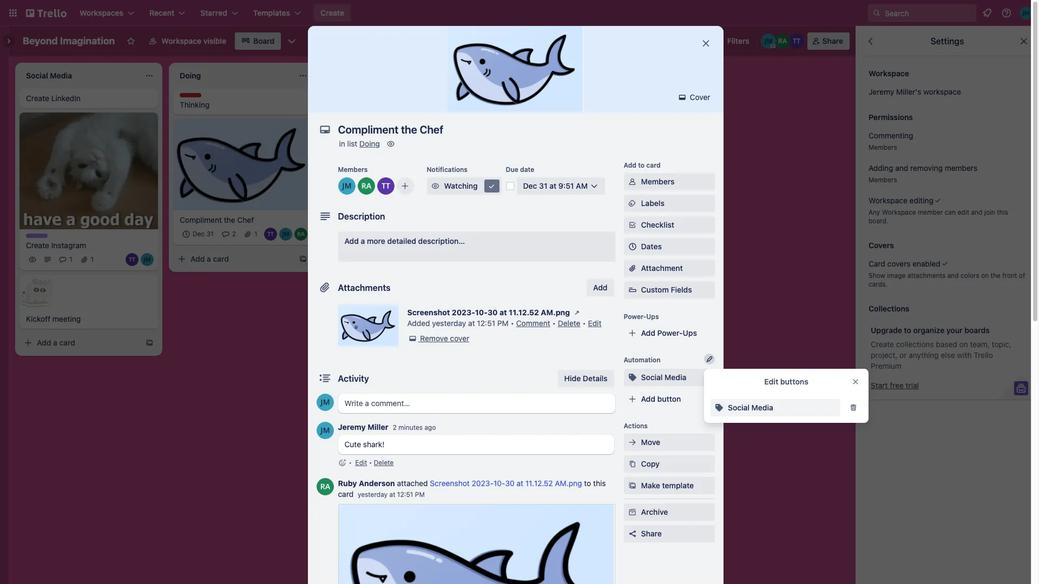 Task type: locate. For each thing, give the bounding box(es) containing it.
edit left "•"
[[355, 459, 367, 467]]

1 horizontal spatial add a card
[[190, 254, 229, 263]]

yesterday down anderson at the bottom left of page
[[358, 491, 388, 499]]

automation left "filters" button
[[661, 36, 702, 45]]

1 vertical spatial yesterday
[[358, 491, 388, 499]]

2
[[232, 230, 236, 238], [393, 424, 397, 432]]

1 vertical spatial add a card
[[37, 338, 75, 348]]

2 horizontal spatial to
[[904, 326, 911, 335]]

workspace down "workspace editing"
[[882, 208, 916, 216]]

0 horizontal spatial 2
[[232, 230, 236, 238]]

beyond imagination
[[23, 35, 115, 47]]

meeting
[[52, 315, 81, 324]]

0 vertical spatial delete link
[[558, 319, 580, 328]]

add a card down dec 31
[[190, 254, 229, 263]]

1 vertical spatial and
[[971, 208, 982, 216]]

a for the right add a card button
[[207, 254, 211, 263]]

card down "meeting"
[[59, 338, 75, 348]]

add another list
[[496, 70, 552, 79]]

power- down power-ups
[[657, 328, 683, 338]]

ruby anderson (rubyanderson7) image left ruby
[[316, 478, 334, 496]]

0 vertical spatial social media
[[641, 373, 686, 382]]

activity
[[338, 374, 369, 384]]

add a more detailed description… link
[[338, 232, 615, 262]]

2 horizontal spatial ruby anderson (rubyanderson7) image
[[775, 34, 790, 49]]

1 horizontal spatial 31
[[539, 181, 547, 190]]

edit for edit buttons
[[764, 377, 778, 386]]

social media button for edit buttons
[[711, 399, 840, 417]]

2 horizontal spatial and
[[971, 208, 982, 216]]

ups
[[646, 313, 659, 321], [683, 328, 697, 338]]

any workspace member can edit and join this board.
[[869, 208, 1008, 225]]

12:51
[[477, 319, 495, 328], [397, 491, 413, 499]]

0 vertical spatial ups
[[646, 313, 659, 321]]

your
[[946, 326, 963, 335]]

dec inside checkbox
[[193, 230, 205, 238]]

1 vertical spatial edit
[[764, 377, 778, 386]]

the left chef
[[224, 215, 235, 224]]

2 vertical spatial and
[[947, 272, 959, 280]]

1 horizontal spatial this
[[997, 208, 1008, 216]]

edit link left "•"
[[355, 459, 367, 467]]

0 horizontal spatial add a card button
[[19, 335, 141, 352]]

description
[[338, 212, 385, 221]]

card
[[646, 161, 661, 169], [213, 254, 229, 263], [59, 338, 75, 348], [338, 490, 353, 499]]

0 horizontal spatial a
[[53, 338, 57, 348]]

31
[[539, 181, 547, 190], [207, 230, 214, 238]]

sm image inside members link
[[627, 176, 638, 187]]

1 horizontal spatial on
[[981, 272, 989, 280]]

labels
[[641, 199, 664, 208]]

1 down 'create instagram' link
[[91, 256, 94, 264]]

and left join
[[971, 208, 982, 216]]

0 vertical spatial social
[[641, 373, 663, 382]]

sm image inside 'copy' link
[[627, 459, 638, 470]]

sm image for move
[[627, 437, 638, 448]]

move link
[[624, 434, 715, 451]]

members down commenting
[[869, 143, 897, 152]]

miller's
[[896, 87, 921, 96]]

this left make
[[593, 479, 606, 488]]

workspace up miller's
[[869, 69, 909, 78]]

0 horizontal spatial power-
[[624, 313, 646, 321]]

2 down compliment the chef 'link'
[[232, 230, 236, 238]]

social for automation
[[641, 373, 663, 382]]

2 left minutes
[[393, 424, 397, 432]]

delete right comment in the bottom of the page
[[558, 319, 580, 328]]

checklist
[[641, 220, 674, 229]]

1 horizontal spatial automation
[[661, 36, 702, 45]]

12:51 down attached
[[397, 491, 413, 499]]

covers
[[869, 241, 894, 250]]

1 vertical spatial to
[[904, 326, 911, 335]]

1 horizontal spatial 2
[[393, 424, 397, 432]]

this right join
[[997, 208, 1008, 216]]

31 inside dec 31 checkbox
[[207, 230, 214, 238]]

0 vertical spatial media
[[665, 373, 686, 382]]

delete link right comment in the bottom of the page
[[558, 319, 580, 328]]

am
[[576, 181, 588, 190]]

delete link right "•"
[[374, 459, 394, 467]]

boards
[[965, 326, 990, 335]]

1 vertical spatial jeremy
[[338, 423, 366, 432]]

add a card button down kickoff meeting link
[[19, 335, 141, 352]]

dates
[[641, 242, 662, 251]]

notifications
[[427, 166, 468, 174]]

members inside adding and removing members members
[[869, 176, 897, 184]]

sm image inside checklist link
[[627, 220, 638, 231]]

0 horizontal spatial to
[[584, 479, 591, 488]]

1 horizontal spatial edit
[[588, 319, 601, 328]]

1 down instagram
[[69, 256, 72, 264]]

create linkedin
[[26, 94, 81, 103]]

start
[[871, 381, 888, 390]]

members down adding
[[869, 176, 897, 184]]

•
[[369, 459, 372, 467]]

create linkedin link
[[26, 93, 152, 104]]

ups up add power-ups
[[646, 313, 659, 321]]

enabled
[[913, 259, 940, 268]]

remove cover link
[[407, 333, 469, 344]]

cute shark!
[[344, 440, 385, 449]]

1 horizontal spatial a
[[207, 254, 211, 263]]

0 horizontal spatial dec
[[193, 230, 205, 238]]

ruby anderson (rubyanderson7) image right filters
[[775, 34, 790, 49]]

1 vertical spatial delete link
[[374, 459, 394, 467]]

1 horizontal spatial 30
[[505, 479, 515, 488]]

0 horizontal spatial this
[[593, 479, 606, 488]]

0 vertical spatial yesterday
[[432, 319, 466, 328]]

and left colors
[[947, 272, 959, 280]]

a down kickoff meeting
[[53, 338, 57, 348]]

automation down add power-ups link
[[624, 356, 660, 364]]

terry turtle (terryturtle) image
[[789, 34, 804, 49], [377, 178, 394, 195], [264, 228, 277, 241], [126, 253, 139, 266]]

dec down date
[[523, 181, 537, 190]]

1 vertical spatial a
[[207, 254, 211, 263]]

0 vertical spatial 2023-
[[452, 308, 475, 317]]

0 horizontal spatial media
[[665, 373, 686, 382]]

screenshot 2023-10-30 at 11.12.52 am.png link
[[430, 479, 582, 488]]

1 horizontal spatial to
[[638, 161, 645, 169]]

social media button
[[624, 369, 715, 386], [711, 399, 840, 417]]

1 horizontal spatial add a card button
[[173, 250, 294, 268]]

yesterday
[[432, 319, 466, 328], [358, 491, 388, 499]]

and inside any workspace member can edit and join this board.
[[971, 208, 982, 216]]

search image
[[872, 9, 881, 17]]

create for create linkedin
[[26, 94, 49, 103]]

jeremy up permissions
[[869, 87, 894, 96]]

0 vertical spatial a
[[361, 236, 365, 246]]

0 horizontal spatial ups
[[646, 313, 659, 321]]

0 vertical spatial add a card
[[190, 254, 229, 263]]

1 vertical spatial pm
[[415, 491, 425, 499]]

comment
[[516, 319, 550, 328]]

0 horizontal spatial automation
[[624, 356, 660, 364]]

edit link down "add" button
[[588, 319, 601, 328]]

screenshot up the added
[[407, 308, 450, 317]]

0 horizontal spatial pm
[[415, 491, 425, 499]]

detailed
[[387, 236, 416, 246]]

social media button down edit buttons
[[711, 399, 840, 417]]

workspace inside any workspace member can edit and join this board.
[[882, 208, 916, 216]]

1 horizontal spatial create from template… image
[[299, 255, 307, 263]]

add a card button down dec 31
[[173, 250, 294, 268]]

1 horizontal spatial dec
[[523, 181, 537, 190]]

jeremy miller (jeremymiller198) image
[[279, 228, 292, 241], [316, 394, 334, 411], [316, 422, 334, 439]]

pm down attached
[[415, 491, 425, 499]]

social
[[641, 373, 663, 382], [728, 403, 750, 412]]

0 horizontal spatial delete link
[[374, 459, 394, 467]]

create inside button
[[320, 8, 344, 17]]

sm image inside make template link
[[627, 481, 638, 491]]

Mark due date as complete checkbox
[[506, 182, 514, 190]]

board link
[[235, 32, 281, 50]]

0 vertical spatial edit
[[588, 319, 601, 328]]

edit buttons
[[764, 377, 808, 386]]

create from template… image
[[452, 98, 461, 107], [299, 255, 307, 263], [145, 339, 154, 348]]

0 vertical spatial to
[[638, 161, 645, 169]]

list right another
[[542, 70, 552, 79]]

dec for dec 31
[[193, 230, 205, 238]]

create from template… image for the right add a card button
[[299, 255, 307, 263]]

visible
[[203, 36, 226, 45]]

12:51 down screenshot 2023-10-30 at 11.12.52 am.png
[[477, 319, 495, 328]]

anderson
[[359, 479, 395, 488]]

add a card down kickoff meeting
[[37, 338, 75, 348]]

jeremy for jeremy miller's workspace
[[869, 87, 894, 96]]

workspace up any
[[869, 196, 907, 205]]

0 vertical spatial share button
[[807, 32, 850, 50]]

workspace inside button
[[161, 36, 201, 45]]

dec for dec 31 at 9:51 am
[[523, 181, 537, 190]]

edit left buttons at the bottom
[[764, 377, 778, 386]]

due date
[[506, 166, 534, 174]]

delete right "•"
[[374, 459, 394, 467]]

edit for edit
[[588, 319, 601, 328]]

at
[[549, 181, 556, 190], [500, 308, 507, 317], [468, 319, 475, 328], [517, 479, 523, 488], [389, 491, 395, 499]]

kickoff meeting
[[26, 315, 81, 324]]

project,
[[871, 351, 897, 360]]

based
[[936, 340, 957, 349]]

jeremy
[[869, 87, 894, 96], [338, 423, 366, 432]]

0 horizontal spatial social
[[641, 373, 663, 382]]

sm image inside 'move' link
[[627, 437, 638, 448]]

to this card
[[338, 479, 606, 499]]

None text field
[[333, 120, 690, 140]]

media down edit buttons
[[751, 403, 773, 412]]

1 vertical spatial am.png
[[555, 479, 582, 488]]

sm image inside the archive link
[[627, 507, 638, 518]]

edit for edit • delete
[[355, 459, 367, 467]]

color: bold red, title: "thoughts" element
[[180, 93, 209, 101]]

edit link
[[588, 319, 601, 328], [355, 459, 367, 467]]

31 inside dec 31 at 9:51 am button
[[539, 181, 547, 190]]

31 left 9:51
[[539, 181, 547, 190]]

1 vertical spatial 12:51
[[397, 491, 413, 499]]

to
[[638, 161, 645, 169], [904, 326, 911, 335], [584, 479, 591, 488]]

1 vertical spatial screenshot
[[430, 479, 470, 488]]

1 horizontal spatial social
[[728, 403, 750, 412]]

labels link
[[624, 195, 715, 212]]

members link
[[624, 173, 715, 190]]

sm image inside automation button
[[646, 32, 661, 48]]

add to card
[[624, 161, 661, 169]]

add power-ups
[[641, 328, 697, 338]]

2 vertical spatial to
[[584, 479, 591, 488]]

add members to card image
[[401, 181, 409, 192]]

ups down 'fields'
[[683, 328, 697, 338]]

1 down compliment the chef 'link'
[[254, 230, 257, 238]]

edit down "add" button
[[588, 319, 601, 328]]

0 vertical spatial social media button
[[624, 369, 715, 386]]

1 horizontal spatial media
[[751, 403, 773, 412]]

social media button up button
[[624, 369, 715, 386]]

1 horizontal spatial and
[[947, 272, 959, 280]]

attachments
[[907, 272, 946, 280]]

list right in
[[347, 139, 357, 148]]

hide details link
[[558, 370, 614, 387]]

sm image for make template
[[627, 481, 638, 491]]

create
[[320, 8, 344, 17], [26, 94, 49, 103], [26, 241, 49, 250], [871, 340, 894, 349]]

list
[[542, 70, 552, 79], [347, 139, 357, 148]]

ruby anderson (rubyanderson7) image up description
[[357, 178, 375, 195]]

permissions
[[869, 113, 913, 122]]

social media for edit buttons
[[728, 403, 773, 412]]

cute
[[344, 440, 361, 449]]

a inside "link"
[[361, 236, 365, 246]]

a left more
[[361, 236, 365, 246]]

on
[[981, 272, 989, 280], [959, 340, 968, 349]]

social media button for automation
[[624, 369, 715, 386]]

1 horizontal spatial pm
[[497, 319, 509, 328]]

dec inside button
[[523, 181, 537, 190]]

fields
[[671, 285, 692, 294]]

or
[[900, 351, 907, 360]]

attached
[[397, 479, 428, 488]]

ruby anderson (rubyanderson7) image
[[775, 34, 790, 49], [357, 178, 375, 195], [316, 478, 334, 496]]

1 horizontal spatial the
[[991, 272, 1001, 280]]

on up "with" at the bottom of page
[[959, 340, 968, 349]]

dec down compliment
[[193, 230, 205, 238]]

31 down compliment the chef
[[207, 230, 214, 238]]

1 vertical spatial dec
[[193, 230, 205, 238]]

yesterday up remove cover
[[432, 319, 466, 328]]

1 vertical spatial social
[[728, 403, 750, 412]]

sm image inside labels link
[[627, 198, 638, 209]]

share button
[[807, 32, 850, 50], [624, 525, 715, 543]]

2 minutes ago link
[[393, 424, 436, 432]]

screenshot right attached
[[430, 479, 470, 488]]

sm image
[[430, 181, 441, 192], [486, 181, 497, 192], [627, 198, 638, 209], [572, 307, 582, 318], [627, 372, 638, 383], [714, 403, 725, 413], [627, 507, 638, 518]]

color: purple, title: none image
[[26, 234, 48, 238]]

1 vertical spatial social media
[[728, 403, 773, 412]]

card covers enabled
[[869, 259, 940, 268]]

media up button
[[665, 373, 686, 382]]

delete
[[558, 319, 580, 328], [374, 459, 394, 467]]

sm image for members
[[627, 176, 638, 187]]

this inside any workspace member can edit and join this board.
[[997, 208, 1008, 216]]

1 vertical spatial ruby anderson (rubyanderson7) image
[[357, 178, 375, 195]]

2 horizontal spatial a
[[361, 236, 365, 246]]

sm image for checklist
[[627, 220, 638, 231]]

and right adding
[[895, 163, 908, 173]]

pm down screenshot 2023-10-30 at 11.12.52 am.png
[[497, 319, 509, 328]]

1 horizontal spatial share
[[822, 36, 843, 45]]

on right colors
[[981, 272, 989, 280]]

social media for automation
[[641, 373, 686, 382]]

jeremy miller's workspace
[[869, 87, 961, 96]]

0 vertical spatial this
[[997, 208, 1008, 216]]

1 horizontal spatial edit link
[[588, 319, 601, 328]]

1 horizontal spatial jeremy
[[869, 87, 894, 96]]

1 vertical spatial 31
[[207, 230, 214, 238]]

the left front
[[991, 272, 1001, 280]]

0 vertical spatial share
[[822, 36, 843, 45]]

workspace for workspace editing
[[869, 196, 907, 205]]

jeremy miller (jeremymiller198) image
[[1020, 6, 1033, 19], [761, 34, 776, 49], [338, 178, 355, 195], [141, 253, 154, 266]]

0 horizontal spatial yesterday
[[358, 491, 388, 499]]

add inside "link"
[[344, 236, 359, 246]]

0 horizontal spatial share
[[641, 529, 662, 538]]

to inside upgrade to organize your boards create collections based on team, topic, project, or anything else with trello premium
[[904, 326, 911, 335]]

compliment the chef link
[[180, 215, 305, 226]]

cover link
[[674, 89, 717, 106]]

sm image for remove cover
[[407, 333, 418, 344]]

the inside the show image attachments and colors on the front of cards.
[[991, 272, 1001, 280]]

make template link
[[624, 477, 715, 495]]

create for create instagram
[[26, 241, 49, 250]]

0 vertical spatial add a card button
[[173, 250, 294, 268]]

1 vertical spatial create from template… image
[[299, 255, 307, 263]]

1 vertical spatial list
[[347, 139, 357, 148]]

to for card
[[638, 161, 645, 169]]

0 horizontal spatial ruby anderson (rubyanderson7) image
[[316, 478, 334, 496]]

social media down edit buttons
[[728, 403, 773, 412]]

2 vertical spatial edit
[[355, 459, 367, 467]]

jeremy up cute
[[338, 423, 366, 432]]

card down ruby
[[338, 490, 353, 499]]

1 vertical spatial social media button
[[711, 399, 840, 417]]

1 vertical spatial share
[[641, 529, 662, 538]]

button
[[657, 395, 681, 404]]

social media up add button
[[641, 373, 686, 382]]

1 vertical spatial on
[[959, 340, 968, 349]]

power- down custom
[[624, 313, 646, 321]]

1 vertical spatial media
[[751, 403, 773, 412]]

another
[[512, 70, 540, 79]]

a
[[361, 236, 365, 246], [207, 254, 211, 263], [53, 338, 57, 348]]

a down dec 31
[[207, 254, 211, 263]]

workspace left visible
[[161, 36, 201, 45]]

workspace editing
[[869, 196, 933, 205]]

1 horizontal spatial 12:51
[[477, 319, 495, 328]]

power ups image
[[584, 37, 592, 45]]

sm image
[[646, 32, 661, 48], [677, 92, 688, 103], [385, 139, 396, 149], [627, 176, 638, 187], [627, 220, 638, 231], [407, 333, 418, 344], [627, 437, 638, 448], [627, 459, 638, 470], [627, 481, 638, 491]]



Task type: vqa. For each thing, say whether or not it's contained in the screenshot.
in list Doing
yes



Task type: describe. For each thing, give the bounding box(es) containing it.
sm image for copy
[[627, 459, 638, 470]]

upgrade
[[871, 326, 902, 335]]

1 horizontal spatial yesterday
[[432, 319, 466, 328]]

1 vertical spatial share button
[[624, 525, 715, 543]]

show
[[869, 272, 885, 280]]

social for edit buttons
[[728, 403, 750, 412]]

to for organize
[[904, 326, 911, 335]]

details
[[583, 374, 607, 383]]

create instagram
[[26, 241, 86, 250]]

share for the bottom share button
[[641, 529, 662, 538]]

board
[[253, 36, 275, 45]]

any
[[869, 208, 880, 216]]

members up "labels"
[[641, 177, 675, 186]]

add power-ups link
[[624, 325, 715, 342]]

0 vertical spatial edit link
[[588, 319, 601, 328]]

add reaction image
[[338, 458, 347, 469]]

1 horizontal spatial 1
[[91, 256, 94, 264]]

image
[[887, 272, 906, 280]]

back to home image
[[26, 4, 67, 22]]

compliment the chef
[[180, 215, 254, 224]]

media for automation
[[665, 373, 686, 382]]

start free trial
[[871, 381, 919, 390]]

1 vertical spatial delete
[[374, 459, 394, 467]]

add a more detailed description…
[[344, 236, 465, 246]]

hide details
[[564, 374, 607, 383]]

move
[[641, 438, 660, 447]]

media for edit buttons
[[751, 403, 773, 412]]

show image attachments and colors on the front of cards.
[[869, 272, 1025, 288]]

0 vertical spatial pm
[[497, 319, 509, 328]]

automation button
[[646, 32, 709, 50]]

0 vertical spatial jeremy miller (jeremymiller198) image
[[279, 228, 292, 241]]

settings
[[931, 36, 964, 46]]

doing
[[359, 139, 380, 148]]

card down dec 31
[[213, 254, 229, 263]]

collections
[[896, 340, 934, 349]]

adding
[[869, 163, 893, 173]]

date
[[520, 166, 534, 174]]

open information menu image
[[1001, 8, 1012, 18]]

make template
[[641, 481, 694, 490]]

at inside button
[[549, 181, 556, 190]]

ago
[[425, 424, 436, 432]]

ruby anderson (rubyanderson7) image
[[294, 228, 307, 241]]

1 vertical spatial power-
[[657, 328, 683, 338]]

watching
[[444, 181, 478, 190]]

sm image inside cover link
[[677, 92, 688, 103]]

0 vertical spatial delete
[[558, 319, 580, 328]]

linkedin
[[51, 94, 81, 103]]

members
[[945, 163, 977, 173]]

in list doing
[[339, 139, 380, 148]]

0 horizontal spatial edit link
[[355, 459, 367, 467]]

filters
[[727, 36, 749, 45]]

2 horizontal spatial create from template… image
[[452, 98, 461, 107]]

0 vertical spatial 30
[[488, 308, 498, 317]]

add another list button
[[476, 63, 623, 87]]

0 vertical spatial am.png
[[541, 308, 570, 317]]

added
[[407, 319, 430, 328]]

hide
[[564, 374, 581, 383]]

thoughts thinking
[[180, 93, 210, 109]]

minutes
[[398, 424, 423, 432]]

can
[[945, 208, 956, 216]]

create inside upgrade to organize your boards create collections based on team, topic, project, or anything else with trello premium
[[871, 340, 894, 349]]

a for left add a card button
[[53, 338, 57, 348]]

create for create
[[320, 8, 344, 17]]

make
[[641, 481, 660, 490]]

list inside 'add another list' button
[[542, 70, 552, 79]]

and inside adding and removing members members
[[895, 163, 908, 173]]

on inside the show image attachments and colors on the front of cards.
[[981, 272, 989, 280]]

covers
[[887, 259, 910, 268]]

close popover image
[[851, 378, 860, 386]]

free
[[890, 381, 904, 390]]

0 vertical spatial 12:51
[[477, 319, 495, 328]]

imagination
[[60, 35, 115, 47]]

screenshot 2023-10-30 at 11.12.52 am.png
[[407, 308, 570, 317]]

and inside the show image attachments and colors on the front of cards.
[[947, 272, 959, 280]]

trial
[[906, 381, 919, 390]]

workspace for workspace visible
[[161, 36, 201, 45]]

this inside to this card
[[593, 479, 606, 488]]

watching button
[[427, 178, 501, 195]]

card up members link
[[646, 161, 661, 169]]

custom fields
[[641, 285, 692, 294]]

Write a comment text field
[[338, 394, 615, 413]]

to inside to this card
[[584, 479, 591, 488]]

yesterday at 12:51 pm
[[358, 491, 425, 499]]

0 horizontal spatial list
[[347, 139, 357, 148]]

1 vertical spatial 30
[[505, 479, 515, 488]]

trello
[[974, 351, 993, 360]]

1 vertical spatial 2023-
[[472, 479, 494, 488]]

0 vertical spatial ruby anderson (rubyanderson7) image
[[775, 34, 790, 49]]

1 vertical spatial jeremy miller (jeremymiller198) image
[[316, 394, 334, 411]]

shark!
[[363, 440, 385, 449]]

star or unstar board image
[[127, 37, 136, 45]]

board.
[[869, 217, 888, 225]]

0 horizontal spatial add a card
[[37, 338, 75, 348]]

0 vertical spatial screenshot
[[407, 308, 450, 317]]

jeremy for jeremy miller 2 minutes ago
[[338, 423, 366, 432]]

copy
[[641, 459, 660, 469]]

members down in list doing
[[338, 166, 368, 174]]

add button
[[641, 395, 681, 404]]

0 horizontal spatial 12:51
[[397, 491, 413, 499]]

upgrade to organize your boards create collections based on team, topic, project, or anything else with trello premium
[[871, 326, 1011, 371]]

adding and removing members members
[[869, 163, 977, 184]]

create from template… image for left add a card button
[[145, 339, 154, 348]]

2 inside jeremy miller 2 minutes ago
[[393, 424, 397, 432]]

workspace visible button
[[142, 32, 233, 50]]

0 vertical spatial 11.12.52
[[509, 308, 539, 317]]

filters button
[[711, 32, 753, 50]]

cover
[[688, 93, 710, 102]]

31 for dec 31 at 9:51 am
[[539, 181, 547, 190]]

31 for dec 31
[[207, 230, 214, 238]]

Board name text field
[[17, 32, 120, 50]]

kickoff
[[26, 315, 50, 324]]

workspace for workspace
[[869, 69, 909, 78]]

comment link
[[516, 319, 550, 328]]

due
[[506, 166, 518, 174]]

power-ups
[[624, 313, 659, 321]]

automation inside button
[[661, 36, 702, 45]]

the inside compliment the chef 'link'
[[224, 215, 235, 224]]

archive link
[[624, 504, 715, 521]]

1 horizontal spatial ruby anderson (rubyanderson7) image
[[357, 178, 375, 195]]

customize views image
[[286, 36, 297, 47]]

thinking link
[[180, 100, 305, 110]]

template
[[662, 481, 694, 490]]

primary element
[[0, 0, 1039, 26]]

commenting members
[[869, 131, 913, 152]]

members inside commenting members
[[869, 143, 897, 152]]

add button
[[587, 279, 614, 297]]

description…
[[418, 236, 465, 246]]

1 vertical spatial 11.12.52
[[525, 479, 553, 488]]

dec 31 at 9:51 am button
[[517, 178, 605, 195]]

on inside upgrade to organize your boards create collections based on team, topic, project, or anything else with trello premium
[[959, 340, 968, 349]]

edit
[[958, 208, 969, 216]]

0 vertical spatial power-
[[624, 313, 646, 321]]

archive
[[641, 508, 668, 517]]

0 vertical spatial 2
[[232, 230, 236, 238]]

dec 31 at 9:51 am
[[523, 181, 588, 190]]

1 vertical spatial ups
[[683, 328, 697, 338]]

create instagram link
[[26, 241, 152, 251]]

0 horizontal spatial 1
[[69, 256, 72, 264]]

chef
[[237, 215, 254, 224]]

1 horizontal spatial delete link
[[558, 319, 580, 328]]

removing
[[910, 163, 943, 173]]

colors
[[961, 272, 979, 280]]

0 horizontal spatial 10-
[[475, 308, 488, 317]]

2 vertical spatial ruby anderson (rubyanderson7) image
[[316, 478, 334, 496]]

in
[[339, 139, 345, 148]]

yesterday at 12:51 pm link
[[358, 491, 425, 499]]

thinking
[[180, 100, 210, 109]]

beyond
[[23, 35, 58, 47]]

Search field
[[881, 5, 976, 21]]

Dec 31 checkbox
[[180, 228, 217, 241]]

1 vertical spatial 10-
[[494, 479, 505, 488]]

cards.
[[869, 280, 888, 288]]

sm image for automation
[[646, 32, 661, 48]]

2 vertical spatial jeremy miller (jeremymiller198) image
[[316, 422, 334, 439]]

0 notifications image
[[981, 6, 994, 19]]

2 horizontal spatial 1
[[254, 230, 257, 238]]

share for top share button
[[822, 36, 843, 45]]

remove cover
[[420, 334, 469, 343]]

editing
[[910, 196, 933, 205]]

card inside to this card
[[338, 490, 353, 499]]

dec 31
[[193, 230, 214, 238]]

organize
[[913, 326, 945, 335]]



